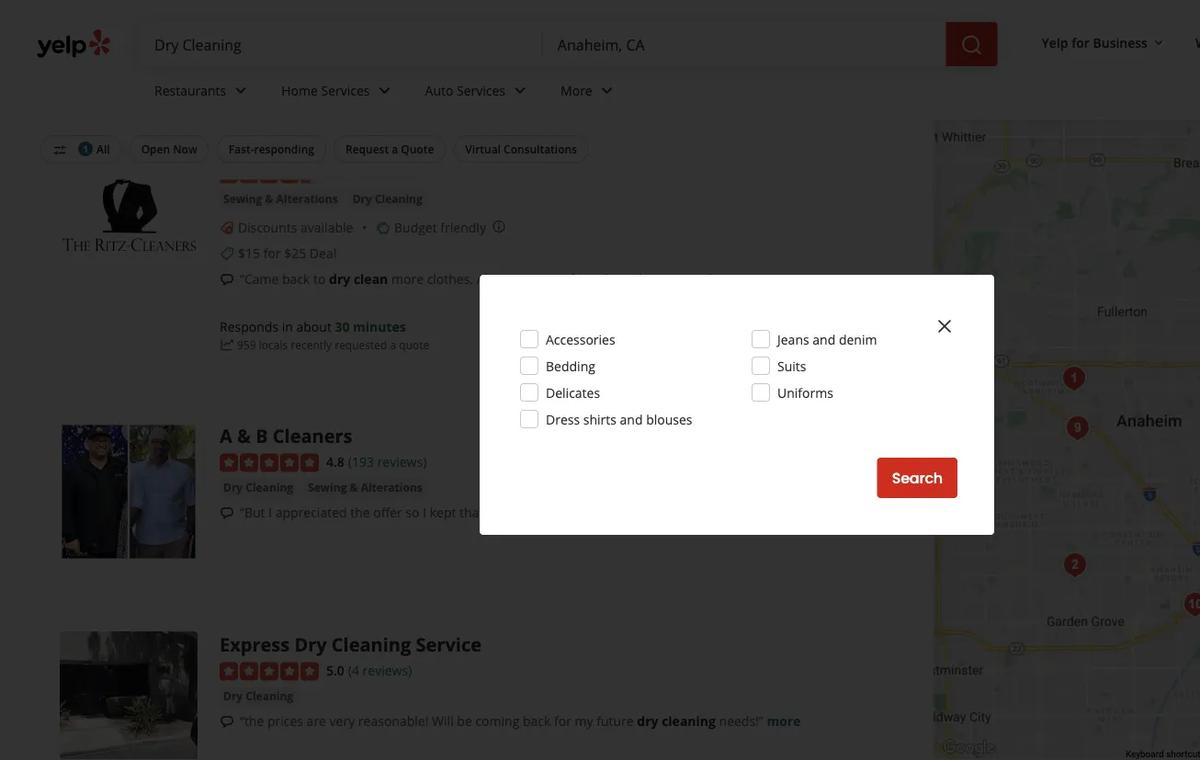 Task type: locate. For each thing, give the bounding box(es) containing it.
2 horizontal spatial in
[[536, 504, 547, 521]]

1 horizontal spatial for
[[554, 713, 572, 730]]

dry cleaning down '(287 reviews)'
[[353, 191, 423, 206]]

and
[[619, 270, 642, 288], [813, 331, 836, 348], [620, 411, 643, 428]]

services right home
[[321, 81, 370, 99]]

sewing & alterations button down 4.6 star rating image
[[220, 190, 342, 208]]

0 horizontal spatial in
[[282, 318, 293, 335]]

sewing & alterations button for top sewing & alterations link
[[220, 190, 342, 208]]

1 vertical spatial ritz cleaners image
[[1056, 360, 1093, 397]]

alterations up "offer"
[[361, 480, 423, 495]]

case
[[551, 504, 577, 521]]

back right coming at the left bottom of the page
[[523, 713, 551, 730]]

for
[[1072, 34, 1090, 51], [264, 245, 281, 262], [554, 713, 572, 730]]

2 horizontal spatial 24 chevron down v2 image
[[509, 79, 531, 102]]

for right $15
[[264, 245, 281, 262]]

auto services
[[425, 81, 506, 99]]

fast-responding button
[[217, 135, 326, 163]]

0 vertical spatial friendly
[[441, 219, 486, 236]]

1 vertical spatial and
[[813, 331, 836, 348]]

16 speech v2 image for "the
[[220, 715, 234, 729]]

2 24 chevron down v2 image from the left
[[374, 79, 396, 102]]

dry cleaning up "the
[[223, 689, 293, 704]]

24 chevron down v2 image inside "home services" link
[[374, 79, 396, 102]]

24 chevron down v2 image right auto services
[[509, 79, 531, 102]]

1 vertical spatial more link
[[767, 713, 801, 730]]

dry cleaning link up "the
[[220, 687, 297, 706]]

a & b cleaners image
[[60, 423, 198, 561], [1057, 547, 1094, 584]]

in right that
[[487, 504, 498, 521]]

reviews) for a & b cleaners
[[378, 453, 427, 471]]

16 trending v2 image
[[220, 338, 234, 352]]

2 i from the left
[[423, 504, 427, 521]]

alex
[[477, 270, 502, 288]]

0 vertical spatial for
[[1072, 34, 1090, 51]]

0 vertical spatial dry
[[329, 270, 351, 288]]

0 horizontal spatial dry
[[329, 270, 351, 288]]

0 vertical spatial request
[[346, 142, 389, 157]]

1 horizontal spatial sewing
[[308, 480, 347, 495]]

responds in about 30 minutes
[[220, 318, 406, 335]]

0 horizontal spatial i
[[269, 504, 272, 521]]

friendly right super
[[570, 270, 616, 288]]

24 chevron down v2 image inside the 'restaurants' link
[[230, 79, 252, 102]]

& up the the at the bottom
[[350, 480, 358, 495]]

&
[[265, 191, 273, 206], [763, 324, 774, 345], [237, 423, 251, 448], [350, 480, 358, 495]]

2 16 speech v2 image from the top
[[220, 715, 234, 729]]

reviews) for ritz cleaners
[[378, 164, 427, 182]]

1
[[83, 143, 88, 155]]

babe cleaners & tailor image
[[1060, 410, 1097, 447]]

0 vertical spatial and
[[619, 270, 642, 288]]

responding
[[254, 142, 314, 157]]

accessories
[[546, 331, 616, 348]]

1 horizontal spatial request
[[647, 324, 706, 345]]

sewing & alterations up the the at the bottom
[[308, 480, 423, 495]]

search dialog
[[0, 0, 1201, 760]]

& down 4.6 star rating image
[[265, 191, 273, 206]]

request inside filters group
[[346, 142, 389, 157]]

dry cleaning link down '(287 reviews)'
[[349, 190, 426, 208]]

and left "accommodating.""
[[619, 270, 642, 288]]

request a quote button
[[334, 135, 446, 163]]

discounts
[[238, 219, 297, 236]]

0 horizontal spatial a & b cleaners image
[[60, 423, 198, 561]]

$15 for $25 deal
[[238, 245, 337, 262]]

1 horizontal spatial back
[[523, 713, 551, 730]]

1 horizontal spatial alterations
[[361, 480, 423, 495]]

sewing up the 16 discount available v2 "image"
[[223, 191, 262, 206]]

dry
[[329, 270, 351, 288], [637, 713, 659, 730]]

and right shirts
[[620, 411, 643, 428]]

0 horizontal spatial services
[[321, 81, 370, 99]]

the
[[351, 504, 370, 521]]

my
[[575, 713, 594, 730]]

i right case
[[581, 504, 584, 521]]

express
[[220, 632, 290, 657]]

1 vertical spatial request
[[647, 324, 706, 345]]

ritz cleaners image
[[60, 134, 198, 272], [1056, 360, 1093, 397]]

1 vertical spatial dry
[[637, 713, 659, 730]]

reasonable!
[[358, 713, 429, 730]]

2 vertical spatial for
[[554, 713, 572, 730]]

a left 'quote'
[[390, 337, 396, 352]]

24 chevron down v2 image right restaurants
[[230, 79, 252, 102]]

0 vertical spatial reviews)
[[378, 164, 427, 182]]

for right yelp
[[1072, 34, 1090, 51]]

reviews) right (193
[[378, 453, 427, 471]]

0 vertical spatial ritz cleaners image
[[60, 134, 198, 272]]

& left b
[[237, 423, 251, 448]]

1 vertical spatial a
[[390, 337, 396, 352]]

16 speech v2 image down 16 deal v2 'image'
[[220, 272, 234, 287]]

shirts
[[584, 411, 617, 428]]

for inside yelp for business button
[[1072, 34, 1090, 51]]

dry cleaning link
[[349, 190, 426, 208], [220, 479, 297, 497], [220, 687, 297, 706]]

"but i appreciated the offer so i kept that in mind in case i needed something
[[240, 504, 703, 521]]

1 16 speech v2 image from the top
[[220, 272, 234, 287]]

sewing & alterations link up the the at the bottom
[[304, 479, 426, 497]]

very
[[330, 713, 355, 730]]

1 vertical spatial reviews)
[[378, 453, 427, 471]]

reviews) down request a quote
[[378, 164, 427, 182]]

0 vertical spatial a
[[392, 142, 398, 157]]

alterations for top sewing & alterations link
[[276, 191, 338, 206]]

alterations up discounts available
[[276, 191, 338, 206]]

1 horizontal spatial friendly
[[570, 270, 616, 288]]

0 horizontal spatial 24 chevron down v2 image
[[230, 79, 252, 102]]

dry right to
[[329, 270, 351, 288]]

reviews)
[[378, 164, 427, 182], [378, 453, 427, 471], [363, 662, 412, 679]]

16 speech v2 image left "the
[[220, 715, 234, 729]]

more link for "the prices are very reasonable! will be coming back for my future dry cleaning needs!" more
[[767, 713, 801, 730]]

more link up request pricing & availability button
[[753, 270, 787, 288]]

i right "but
[[269, 504, 272, 521]]

ritz cleaners
[[220, 134, 339, 159]]

request up (287
[[346, 142, 389, 157]]

0 vertical spatial cleaners
[[259, 134, 339, 159]]

24 chevron down v2 image
[[596, 79, 619, 102]]

24 chevron down v2 image
[[230, 79, 252, 102], [374, 79, 396, 102], [509, 79, 531, 102]]

dry cleaning button up "but
[[220, 479, 297, 497]]

1 horizontal spatial services
[[457, 81, 506, 99]]

reviews) inside "link"
[[378, 164, 427, 182]]

sewing for top sewing & alterations link
[[223, 191, 262, 206]]

(4 reviews) link
[[348, 660, 412, 680]]

16 budget friendly v2 image
[[376, 220, 391, 235]]

1 vertical spatial for
[[264, 245, 281, 262]]

requested
[[335, 337, 387, 352]]

dry up "the
[[223, 689, 243, 704]]

clothes.
[[427, 270, 474, 288]]

2 vertical spatial reviews)
[[363, 662, 412, 679]]

16 speech v2 image
[[220, 506, 234, 521]]

0 vertical spatial sewing & alterations
[[223, 191, 338, 206]]

in left case
[[536, 504, 547, 521]]

services
[[321, 81, 370, 99], [457, 81, 506, 99]]

delicates
[[546, 384, 600, 401]]

sewing down 4.8
[[308, 480, 347, 495]]

1 horizontal spatial dry
[[637, 713, 659, 730]]

0 horizontal spatial sewing
[[223, 191, 262, 206]]

2 horizontal spatial i
[[581, 504, 584, 521]]

sewing & alterations link down 4.6 star rating image
[[220, 190, 342, 208]]

sewing & alterations for the bottommost sewing & alterations link's sewing & alterations button
[[308, 480, 423, 495]]

sewing & alterations
[[223, 191, 338, 206], [308, 480, 423, 495]]

cleaners
[[259, 134, 339, 159], [273, 423, 353, 448]]

1 vertical spatial dry cleaning
[[223, 480, 293, 495]]

"the
[[240, 713, 264, 730]]

& left jeans at the top of the page
[[763, 324, 774, 345]]

4.8 link
[[326, 451, 345, 471]]

needs!"
[[720, 713, 764, 730]]

friendly
[[441, 219, 486, 236], [570, 270, 616, 288]]

sewing & alterations down 4.6 star rating image
[[223, 191, 338, 206]]

cleaning
[[662, 713, 716, 730]]

1 vertical spatial alterations
[[361, 480, 423, 495]]

0 vertical spatial more link
[[753, 270, 787, 288]]

dry cleaning link up "but
[[220, 479, 297, 497]]

0 horizontal spatial ritz cleaners image
[[60, 134, 198, 272]]

dry cleaning button up "the
[[220, 687, 297, 706]]

1 horizontal spatial i
[[423, 504, 427, 521]]

3 24 chevron down v2 image from the left
[[509, 79, 531, 102]]

1 horizontal spatial ritz cleaners image
[[1056, 360, 1093, 397]]

0 vertical spatial sewing
[[223, 191, 262, 206]]

auto
[[425, 81, 454, 99]]

more link right needs!"
[[767, 713, 801, 730]]

lucy's laundry & dry cleaning image
[[1178, 587, 1201, 623]]

map region
[[821, 76, 1201, 760]]

0 vertical spatial back
[[282, 270, 310, 288]]

cleaning up (4 reviews) link
[[332, 632, 411, 657]]

request left pricing at top
[[647, 324, 706, 345]]

0 vertical spatial alterations
[[276, 191, 338, 206]]

24 chevron down v2 image left auto
[[374, 79, 396, 102]]

1 24 chevron down v2 image from the left
[[230, 79, 252, 102]]

2 services from the left
[[457, 81, 506, 99]]

dry cleaning up "but
[[223, 480, 293, 495]]

in up locals
[[282, 318, 293, 335]]

i right so
[[423, 504, 427, 521]]

dry cleaning
[[353, 191, 423, 206], [223, 480, 293, 495], [223, 689, 293, 704]]

request for request a quote
[[346, 142, 389, 157]]

0 vertical spatial sewing & alterations button
[[220, 190, 342, 208]]

2 horizontal spatial for
[[1072, 34, 1090, 51]]

(287
[[348, 164, 374, 182]]

24 chevron down v2 image for home services
[[374, 79, 396, 102]]

request for request pricing & availability
[[647, 324, 706, 345]]

0 vertical spatial dry cleaning
[[353, 191, 423, 206]]

1 services from the left
[[321, 81, 370, 99]]

denim
[[839, 331, 878, 348]]

16 chevron down v2 image
[[1152, 36, 1167, 50]]

dry
[[353, 191, 372, 206], [223, 480, 243, 495], [295, 632, 327, 657], [223, 689, 243, 704]]

more link for "came back to dry clean more clothes. alex was super friendly and accommodating." more
[[753, 270, 787, 288]]

959 locals recently requested a quote
[[237, 337, 430, 352]]

alterations
[[276, 191, 338, 206], [361, 480, 423, 495]]

sewing & alterations link
[[220, 190, 342, 208], [304, 479, 426, 497]]

auto services link
[[411, 66, 546, 120]]

a left quote at the left top of the page
[[392, 142, 398, 157]]

0 horizontal spatial request
[[346, 142, 389, 157]]

more up request pricing & availability button
[[753, 270, 787, 288]]

dress shirts and blouses
[[546, 411, 693, 428]]

1 vertical spatial cleaners
[[273, 423, 353, 448]]

virtual consultations button
[[454, 135, 589, 163]]

back left to
[[282, 270, 310, 288]]

1 vertical spatial sewing & alterations
[[308, 480, 423, 495]]

services right auto
[[457, 81, 506, 99]]

services for home services
[[321, 81, 370, 99]]

alterations for the bottommost sewing & alterations link
[[361, 480, 423, 495]]

more link
[[546, 66, 633, 120]]

info icon image
[[492, 219, 507, 234], [492, 219, 507, 234]]

sewing & alterations for top sewing & alterations link's sewing & alterations button
[[223, 191, 338, 206]]

0 horizontal spatial for
[[264, 245, 281, 262]]

something
[[636, 504, 700, 521]]

1 vertical spatial 16 speech v2 image
[[220, 715, 234, 729]]

sewing & alterations button up the the at the bottom
[[304, 479, 426, 497]]

services for auto services
[[457, 81, 506, 99]]

reviews) right (4
[[363, 662, 412, 679]]

0 horizontal spatial back
[[282, 270, 310, 288]]

for for $15
[[264, 245, 281, 262]]

and right jeans at the top of the page
[[813, 331, 836, 348]]

in
[[282, 318, 293, 335], [487, 504, 498, 521], [536, 504, 547, 521]]

16 info v2 image
[[883, 2, 898, 16]]

0 vertical spatial 16 speech v2 image
[[220, 272, 234, 287]]

keyboard shortcut button
[[1126, 748, 1201, 760]]

dry cleaning button down '(287 reviews)'
[[349, 190, 426, 208]]

"but
[[240, 504, 265, 521]]

virtual consultations
[[466, 142, 577, 157]]

1 vertical spatial sewing & alterations button
[[304, 479, 426, 497]]

2 vertical spatial dry cleaning button
[[220, 687, 297, 706]]

16 speech v2 image
[[220, 272, 234, 287], [220, 715, 234, 729]]

to
[[314, 270, 326, 288]]

sewing
[[223, 191, 262, 206], [308, 480, 347, 495]]

be
[[457, 713, 472, 730]]

1 vertical spatial back
[[523, 713, 551, 730]]

friendly right the budget
[[441, 219, 486, 236]]

quote
[[399, 337, 430, 352]]

close image
[[934, 315, 956, 337]]

request a quote
[[346, 142, 434, 157]]

16 discount available v2 image
[[220, 220, 234, 235]]

kept
[[430, 504, 456, 521]]

0 horizontal spatial alterations
[[276, 191, 338, 206]]

1 horizontal spatial 24 chevron down v2 image
[[374, 79, 396, 102]]

None search field
[[140, 22, 1002, 66]]

1 vertical spatial sewing
[[308, 480, 347, 495]]

24 chevron down v2 image inside auto services link
[[509, 79, 531, 102]]

now
[[173, 142, 197, 157]]

0 vertical spatial dry cleaning link
[[349, 190, 426, 208]]

reviews) for express dry cleaning service
[[363, 662, 412, 679]]

request
[[346, 142, 389, 157], [647, 324, 706, 345]]

sewing & alterations button for the bottommost sewing & alterations link
[[304, 479, 426, 497]]

for left my
[[554, 713, 572, 730]]

dry right future
[[637, 713, 659, 730]]



Task type: vqa. For each thing, say whether or not it's contained in the screenshot.
Rated corresponding to Lowest Rated
no



Task type: describe. For each thing, give the bounding box(es) containing it.
business
[[1094, 34, 1148, 51]]

business categories element
[[140, 66, 1201, 120]]

$25
[[284, 245, 306, 262]]

express dry cleaning service link
[[220, 632, 482, 657]]

consultations
[[504, 142, 577, 157]]

"the prices are very reasonable! will be coming back for my future dry cleaning needs!" more
[[240, 713, 801, 730]]

suits
[[778, 357, 807, 375]]

1 vertical spatial dry cleaning button
[[220, 479, 297, 497]]

cleaning down 4.8 star rating image
[[246, 480, 293, 495]]

budget
[[394, 219, 437, 236]]

that
[[460, 504, 484, 521]]

service
[[416, 632, 482, 657]]

was
[[506, 270, 529, 288]]

offer
[[374, 504, 402, 521]]

ritz cleaners link
[[220, 134, 339, 159]]

fast-
[[229, 142, 254, 157]]

24 chevron down v2 image for restaurants
[[230, 79, 252, 102]]

will
[[432, 713, 454, 730]]

needed
[[588, 504, 633, 521]]

accommodating."
[[645, 270, 750, 288]]

clean
[[354, 270, 388, 288]]

0 vertical spatial sewing & alterations link
[[220, 190, 342, 208]]

pricing
[[709, 324, 760, 345]]

blouses
[[647, 411, 693, 428]]

google image
[[939, 736, 1000, 760]]

virtual
[[466, 142, 501, 157]]

30
[[335, 318, 350, 335]]

dry down (287
[[353, 191, 372, 206]]

available
[[301, 219, 353, 236]]

2 vertical spatial dry cleaning link
[[220, 687, 297, 706]]

sewing for the bottommost sewing & alterations link
[[308, 480, 347, 495]]

(287 reviews)
[[348, 164, 427, 182]]

a inside request a quote button
[[392, 142, 398, 157]]

super
[[532, 270, 567, 288]]

discounts available
[[238, 219, 353, 236]]

yelp for business
[[1042, 34, 1148, 51]]

2 vertical spatial and
[[620, 411, 643, 428]]

0 vertical spatial dry cleaning button
[[349, 190, 426, 208]]

1 i from the left
[[269, 504, 272, 521]]

all
[[97, 142, 110, 157]]

4.6 star rating image
[[220, 165, 319, 183]]

16 filter v2 image
[[52, 143, 67, 158]]

dress
[[546, 411, 580, 428]]

more right clean
[[392, 270, 424, 288]]

express dry cleaning service image
[[60, 632, 198, 760]]

deal
[[310, 245, 337, 262]]

open now
[[141, 142, 197, 157]]

b
[[256, 423, 268, 448]]

$15
[[238, 245, 260, 262]]

16 deal v2 image
[[220, 246, 234, 261]]

budget friendly
[[394, 219, 486, 236]]

cleaning down '(287 reviews)'
[[375, 191, 423, 206]]

3 i from the left
[[581, 504, 584, 521]]

1 vertical spatial friendly
[[570, 270, 616, 288]]

restaurants
[[154, 81, 226, 99]]

more
[[561, 81, 593, 99]]

home
[[282, 81, 318, 99]]

uniforms
[[778, 384, 834, 401]]

a & b cleaners link
[[220, 423, 353, 448]]

(193 reviews) link
[[348, 451, 427, 471]]

availability
[[778, 324, 858, 345]]

(4 reviews)
[[348, 662, 412, 679]]

jeans and denim
[[778, 331, 878, 348]]

for for yelp
[[1072, 34, 1090, 51]]

filters group
[[37, 135, 593, 164]]

dry up 5.0 link
[[295, 632, 327, 657]]

search
[[893, 468, 943, 489]]

request pricing & availability button
[[629, 314, 875, 355]]

2 vertical spatial dry cleaning
[[223, 689, 293, 704]]

1 all
[[83, 142, 110, 157]]

open now button
[[129, 135, 209, 163]]

5 star rating image
[[220, 663, 319, 681]]

"came
[[240, 270, 279, 288]]

more right needs!"
[[767, 713, 801, 730]]

5.0 link
[[326, 660, 345, 680]]

"came back to dry clean more clothes. alex was super friendly and accommodating." more
[[240, 270, 787, 288]]

(4
[[348, 662, 359, 679]]

jeans
[[778, 331, 810, 348]]

minutes
[[353, 318, 406, 335]]

16 speech v2 image for "came
[[220, 272, 234, 287]]

(287 reviews) link
[[348, 163, 427, 182]]

request pricing & availability
[[647, 324, 858, 345]]

ritz
[[220, 134, 254, 159]]

keyboard shortcut
[[1126, 749, 1201, 760]]

1 horizontal spatial a & b cleaners image
[[1057, 547, 1094, 584]]

959
[[237, 337, 256, 352]]

4.8 star rating image
[[220, 454, 319, 472]]

future
[[597, 713, 634, 730]]

home services
[[282, 81, 370, 99]]

prices
[[267, 713, 303, 730]]

home services link
[[267, 66, 411, 120]]

a & b cleaners
[[220, 423, 353, 448]]

open
[[141, 142, 170, 157]]

cleaning down 5 star rating image
[[246, 689, 293, 704]]

0 horizontal spatial friendly
[[441, 219, 486, 236]]

1 vertical spatial dry cleaning link
[[220, 479, 297, 497]]

bedding
[[546, 357, 596, 375]]

24 chevron down v2 image for auto services
[[509, 79, 531, 102]]

locals
[[259, 337, 288, 352]]

restaurants link
[[140, 66, 267, 120]]

user actions element
[[1028, 26, 1201, 63]]

keyboard
[[1126, 749, 1165, 760]]

4.8
[[326, 453, 345, 471]]

dry up 16 speech v2 image
[[223, 480, 243, 495]]

recently
[[291, 337, 332, 352]]

fast-responding
[[229, 142, 314, 157]]

1 horizontal spatial in
[[487, 504, 498, 521]]

1 vertical spatial sewing & alterations link
[[304, 479, 426, 497]]

coming
[[476, 713, 520, 730]]

search image
[[961, 34, 983, 56]]

so
[[406, 504, 420, 521]]



